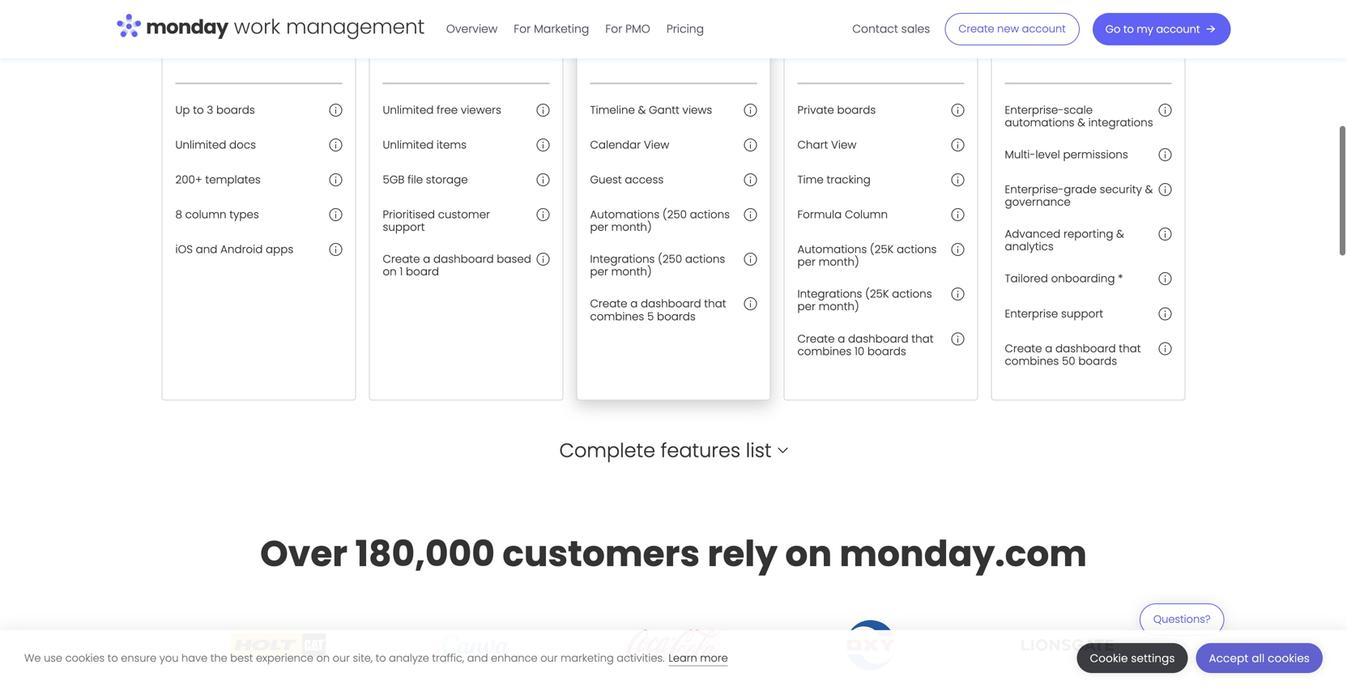 Task type: describe. For each thing, give the bounding box(es) containing it.
info copy image for create a dashboard that combines 50 boards
[[1159, 342, 1172, 355]]

new
[[998, 21, 1020, 36]]

views
[[683, 103, 713, 118]]

enterprise- for scale
[[1005, 103, 1064, 118]]

a for 10
[[838, 331, 846, 346]]

info copy image for unlimited docs
[[329, 139, 342, 152]]

exclusive
[[1027, 8, 1075, 24]]

tailored onboarding *
[[1005, 271, 1124, 286]]

go to my account button
[[1093, 13, 1232, 45]]

180,000
[[355, 529, 495, 579]]

to inside button
[[1124, 22, 1135, 36]]

scale inside enterprise-scale automations & integrations
[[1064, 103, 1093, 118]]

we use cookies to ensure you have the best experience on our site, to analyze traffic, and enhance our marketing activities. learn more
[[24, 651, 728, 666]]

info copy image for tailored onboarding *
[[1159, 273, 1172, 285]]

accept
[[1210, 651, 1249, 666]]

info copy image for integrations (25k actions per month)
[[952, 288, 965, 301]]

multi-
[[1005, 147, 1036, 162]]

create a dashboard based on 1 board
[[383, 252, 532, 279]]

info copy image for enterprise-grade security & governance
[[1159, 183, 1172, 196]]

*
[[1119, 271, 1124, 286]]

create a dashboard that combines 10 boards
[[798, 331, 934, 359]]

info copy image for 200+ templates
[[329, 173, 342, 186]]

more
[[700, 651, 728, 666]]

2 our from the left
[[541, 651, 558, 666]]

info copy image for advanced reporting & analytics
[[1159, 228, 1172, 241]]

for for for individuals looking to keep track of their work
[[175, 8, 192, 24]]

(25k for automations
[[870, 242, 894, 257]]

1 vertical spatial support
[[1062, 306, 1104, 321]]

oxy image
[[843, 618, 901, 673]]

info copy image for time tracking
[[952, 173, 965, 186]]

dashboard for 50
[[1056, 341, 1117, 356]]

info copy image for automations (250 actions per month)
[[744, 208, 757, 221]]

unlimited free viewers
[[383, 103, 502, 118]]

on for monday.com
[[786, 529, 832, 579]]

we
[[24, 651, 41, 666]]

your inside collaborate & optimize your work across teams
[[716, 8, 739, 24]]

access
[[625, 172, 664, 187]]

(250 for automations
[[663, 207, 687, 222]]

integrations for integrations (25k actions per month)
[[798, 287, 863, 302]]

boards right 3
[[216, 103, 255, 118]]

5gb file storage
[[383, 172, 468, 187]]

formula
[[798, 207, 842, 222]]

combines inside create a dashboard that combines 5 boards
[[590, 309, 645, 324]]

settings
[[1132, 651, 1176, 666]]

manage all your team's work in one place
[[383, 8, 548, 43]]

file
[[408, 172, 423, 187]]

integrations (250 actions per month)
[[590, 252, 726, 279]]

complete features list
[[560, 437, 772, 464]]

accept all cookies button
[[1197, 644, 1324, 674]]

docs
[[229, 137, 256, 152]]

learn
[[669, 651, 698, 666]]

for marketing
[[514, 21, 589, 37]]

create new account button
[[945, 13, 1080, 45]]

info copy image for formula column
[[952, 208, 965, 221]]

optimize
[[667, 8, 713, 24]]

50
[[1063, 354, 1076, 369]]

chart
[[798, 137, 829, 152]]

customer
[[438, 207, 490, 222]]

(25k for integrations
[[866, 287, 890, 302]]

workflows
[[907, 8, 959, 24]]

gantt
[[649, 103, 680, 118]]

the
[[211, 651, 228, 666]]

info copy image for enterprise support
[[1159, 307, 1172, 320]]

info copy image for unlimited free viewers
[[537, 104, 550, 117]]

activities.
[[617, 651, 665, 666]]

organization
[[1005, 28, 1072, 43]]

info copy image for create a dashboard that combines 5 boards
[[744, 298, 757, 311]]

enhance
[[491, 651, 538, 666]]

tracking
[[827, 172, 871, 187]]

accept all cookies
[[1210, 651, 1311, 666]]

place
[[406, 28, 437, 43]]

boards for create a dashboard that combines 50 boards
[[1079, 354, 1118, 369]]

1 our from the left
[[333, 651, 350, 666]]

over
[[260, 529, 348, 579]]

complete
[[560, 437, 656, 464]]

dashboard for 1
[[434, 252, 494, 267]]

8 column types
[[175, 207, 259, 222]]

info copy image for enterprise-scale automations & integrations
[[1159, 104, 1172, 117]]

unlimited items
[[383, 137, 467, 152]]

(250 for integrations
[[658, 252, 683, 267]]

info copy image for up to 3 boards
[[329, 104, 342, 117]]

to inside for individuals looking to keep track of their work
[[295, 8, 305, 24]]

collaborate & optimize your work across teams
[[590, 8, 739, 43]]

view for scale
[[832, 137, 857, 152]]

info copy image for calendar view
[[744, 139, 757, 152]]

create for create new account
[[959, 21, 995, 36]]

get
[[1005, 8, 1025, 24]]

streamline
[[798, 8, 855, 24]]

on for 1
[[383, 264, 397, 279]]

onboarding
[[1052, 271, 1116, 286]]

to left ensure
[[108, 651, 118, 666]]

& inside "advanced reporting & analytics"
[[1117, 227, 1125, 242]]

cookie settings button
[[1078, 644, 1189, 674]]

go to my account
[[1106, 22, 1201, 36]]

all for accept
[[1252, 651, 1265, 666]]

actions for integrations (25k actions per month)
[[893, 287, 933, 302]]

types
[[230, 207, 259, 222]]

unlimited for manage all your team's work in one place
[[383, 137, 434, 152]]

work inside for individuals looking to keep track of their work
[[245, 28, 270, 43]]

lionsgate image
[[1022, 634, 1117, 658]]

month) for integrations (25k actions per month)
[[819, 299, 860, 314]]

for pmo
[[606, 21, 651, 37]]

time
[[798, 172, 824, 187]]

over 180,000 customers rely on monday.com
[[260, 529, 1088, 579]]

level
[[1036, 147, 1061, 162]]

calendar view
[[590, 137, 670, 152]]

formula column
[[798, 207, 888, 222]]

teams
[[657, 28, 692, 43]]

actions for automations (25k actions per month)
[[897, 242, 937, 257]]

ios and android apps
[[175, 242, 294, 257]]

info copy image for 8 column types
[[329, 208, 342, 221]]

actions for automations (250 actions per month)
[[690, 207, 730, 222]]

view for work
[[644, 137, 670, 152]]

info copy image for prioritised customer support
[[537, 208, 550, 221]]

all for manage
[[431, 8, 443, 24]]

items
[[437, 137, 467, 152]]

one
[[383, 28, 404, 43]]

complex
[[858, 8, 905, 24]]

automations for automations (250 actions per month)
[[590, 207, 660, 222]]

site,
[[353, 651, 373, 666]]

viewers
[[461, 103, 502, 118]]

analyze
[[389, 651, 429, 666]]

boards right the private on the top right
[[838, 103, 876, 118]]

android
[[221, 242, 263, 257]]

automations (25k actions per month)
[[798, 242, 937, 270]]

support inside prioritised customer support
[[383, 220, 425, 235]]

holtcat image
[[231, 634, 326, 657]]

1 horizontal spatial account
[[1157, 22, 1201, 36]]

up
[[175, 103, 190, 118]]

info copy image for create a dashboard that combines 10 boards
[[952, 333, 965, 345]]

create for create a dashboard that combines 5 boards
[[590, 296, 628, 311]]

month) for automations (25k actions per month)
[[819, 255, 860, 270]]

5gb
[[383, 172, 405, 187]]

experience
[[256, 651, 314, 666]]

per for automations (25k actions per month)
[[798, 255, 816, 270]]

contact sales
[[853, 21, 931, 37]]



Task type: vqa. For each thing, say whether or not it's contained in the screenshot.
one
yes



Task type: locate. For each thing, give the bounding box(es) containing it.
work for collaborate & optimize your work across teams
[[590, 28, 615, 43]]

integrations
[[590, 252, 655, 267], [798, 287, 863, 302]]

dashboard for 5
[[641, 296, 702, 311]]

for
[[175, 8, 192, 24], [514, 21, 531, 37], [606, 21, 623, 37]]

month) up "create a dashboard that combines 10 boards"
[[819, 299, 860, 314]]

a for 5
[[631, 296, 638, 311]]

1 horizontal spatial integrations
[[798, 287, 863, 302]]

create for create a dashboard that combines 50 boards
[[1005, 341, 1043, 356]]

use
[[44, 651, 62, 666]]

0 vertical spatial scale
[[812, 28, 840, 43]]

that right 50
[[1120, 341, 1142, 356]]

boards inside the create a dashboard that combines 50 boards
[[1079, 354, 1118, 369]]

have
[[182, 651, 208, 666]]

your inside get exclusive features for your organization
[[1142, 8, 1166, 24]]

our right enhance
[[541, 651, 558, 666]]

2 view from the left
[[832, 137, 857, 152]]

per for integrations (250 actions per month)
[[590, 264, 609, 279]]

work down collaborate
[[590, 28, 615, 43]]

1 horizontal spatial combines
[[798, 344, 852, 359]]

canva image
[[428, 634, 524, 657]]

for left pmo
[[606, 21, 623, 37]]

0 horizontal spatial integrations
[[590, 252, 655, 267]]

get exclusive features for your organization
[[1005, 8, 1166, 43]]

create inside "create a dashboard that combines 10 boards"
[[798, 331, 835, 346]]

1
[[400, 264, 403, 279]]

a left 50
[[1046, 341, 1053, 356]]

create inside create a dashboard based on 1 board
[[383, 252, 420, 267]]

view down timeline & gantt views
[[644, 137, 670, 152]]

cookies right accept
[[1269, 651, 1311, 666]]

create down prioritised
[[383, 252, 420, 267]]

cookie settings
[[1091, 651, 1176, 666]]

1 horizontal spatial work
[[511, 8, 536, 24]]

(250
[[663, 207, 687, 222], [658, 252, 683, 267]]

automations down formula column
[[798, 242, 867, 257]]

create
[[959, 21, 995, 36], [383, 252, 420, 267], [590, 296, 628, 311], [798, 331, 835, 346], [1005, 341, 1043, 356]]

info copy image
[[952, 104, 965, 117], [1159, 104, 1172, 117], [329, 139, 342, 152], [952, 139, 965, 152], [744, 173, 757, 186], [1159, 183, 1172, 196], [537, 208, 550, 221], [952, 208, 965, 221], [1159, 307, 1172, 320]]

a inside create a dashboard that combines 5 boards
[[631, 296, 638, 311]]

that inside the create a dashboard that combines 50 boards
[[1120, 341, 1142, 356]]

integrations
[[1089, 115, 1154, 130]]

actions up integrations (25k actions per month)
[[897, 242, 937, 257]]

a left 10
[[838, 331, 846, 346]]

scale inside streamline complex workflows at scale
[[812, 28, 840, 43]]

dialog
[[0, 631, 1348, 686]]

1 vertical spatial enterprise-
[[1005, 182, 1064, 197]]

for inside for individuals looking to keep track of their work
[[175, 8, 192, 24]]

1 vertical spatial all
[[1252, 651, 1265, 666]]

200+
[[175, 172, 202, 187]]

to left keep
[[295, 8, 305, 24]]

tailored
[[1005, 271, 1049, 286]]

boards for create a dashboard that combines 10 boards
[[868, 344, 907, 359]]

&
[[657, 8, 665, 24], [638, 103, 646, 118], [1078, 115, 1086, 130], [1146, 182, 1154, 197], [1117, 227, 1125, 242]]

that right 5
[[705, 296, 727, 311]]

2 horizontal spatial that
[[1120, 341, 1142, 356]]

unlimited for for individuals looking to keep track of their work
[[175, 137, 226, 152]]

for inside 'link'
[[606, 21, 623, 37]]

actions down automations (25k actions per month)
[[893, 287, 933, 302]]

a for 1
[[423, 252, 431, 267]]

work for manage all your team's work in one place
[[511, 8, 536, 24]]

that for get exclusive features for your organization
[[1120, 341, 1142, 356]]

month) for integrations (250 actions per month)
[[612, 264, 652, 279]]

actions inside automations (25k actions per month)
[[897, 242, 937, 257]]

combines for streamline complex workflows at scale
[[798, 344, 852, 359]]

features left list
[[661, 437, 741, 464]]

1 vertical spatial and
[[467, 651, 488, 666]]

(25k inside automations (25k actions per month)
[[870, 242, 894, 257]]

1 horizontal spatial view
[[832, 137, 857, 152]]

best
[[230, 651, 253, 666]]

0 vertical spatial (25k
[[870, 242, 894, 257]]

questions?
[[1154, 612, 1211, 627]]

actions
[[690, 207, 730, 222], [897, 242, 937, 257], [686, 252, 726, 267], [893, 287, 933, 302]]

overview
[[446, 21, 498, 37]]

month) up integrations (25k actions per month)
[[819, 255, 860, 270]]

1 vertical spatial scale
[[1064, 103, 1093, 118]]

to
[[295, 8, 305, 24], [1124, 22, 1135, 36], [193, 103, 204, 118], [108, 651, 118, 666], [376, 651, 386, 666]]

boards right 10
[[868, 344, 907, 359]]

unlimited docs
[[175, 137, 256, 152]]

actions up integrations (250 actions per month)
[[690, 207, 730, 222]]

0 horizontal spatial for
[[175, 8, 192, 24]]

to right the site, on the bottom left of the page
[[376, 651, 386, 666]]

overview link
[[438, 16, 506, 42]]

0 vertical spatial support
[[383, 220, 425, 235]]

governance
[[1005, 195, 1071, 210]]

info copy image for private boards
[[952, 104, 965, 117]]

info copy image for create a dashboard based on 1 board
[[537, 253, 550, 266]]

boards right 5
[[657, 309, 696, 324]]

a for 50
[[1046, 341, 1053, 356]]

& inside enterprise-grade security & governance
[[1146, 182, 1154, 197]]

1 horizontal spatial automations
[[798, 242, 867, 257]]

automations down the guest access
[[590, 207, 660, 222]]

1 horizontal spatial on
[[383, 264, 397, 279]]

ios
[[175, 242, 193, 257]]

(25k down column
[[870, 242, 894, 257]]

10
[[855, 344, 865, 359]]

0 vertical spatial and
[[196, 242, 218, 257]]

0 horizontal spatial features
[[661, 437, 741, 464]]

that inside create a dashboard that combines 5 boards
[[705, 296, 727, 311]]

guest access
[[590, 172, 664, 187]]

1 horizontal spatial our
[[541, 651, 558, 666]]

and right ios
[[196, 242, 218, 257]]

1 horizontal spatial cookies
[[1269, 651, 1311, 666]]

month)
[[612, 220, 652, 235], [819, 255, 860, 270], [612, 264, 652, 279], [819, 299, 860, 314]]

for inside "link"
[[514, 21, 531, 37]]

scale down the streamline
[[812, 28, 840, 43]]

integrations inside integrations (25k actions per month)
[[798, 287, 863, 302]]

private boards
[[798, 103, 876, 118]]

cookies right use
[[65, 651, 105, 666]]

for
[[1125, 8, 1139, 24]]

0 horizontal spatial account
[[1023, 21, 1066, 36]]

to right the go
[[1124, 22, 1135, 36]]

unlimited up 'file'
[[383, 137, 434, 152]]

per inside integrations (25k actions per month)
[[798, 299, 816, 314]]

1 vertical spatial (250
[[658, 252, 683, 267]]

enterprise- for grade
[[1005, 182, 1064, 197]]

1 your from the left
[[446, 8, 469, 24]]

work left the in
[[511, 8, 536, 24]]

0 horizontal spatial work
[[245, 28, 270, 43]]

1 vertical spatial automations
[[798, 242, 867, 257]]

(25k down automations (25k actions per month)
[[866, 287, 890, 302]]

month) up create a dashboard that combines 5 boards
[[612, 264, 652, 279]]

2 cookies from the left
[[1269, 651, 1311, 666]]

work inside manage all your team's work in one place
[[511, 8, 536, 24]]

all right accept
[[1252, 651, 1265, 666]]

1 horizontal spatial your
[[716, 8, 739, 24]]

create left 5
[[590, 296, 628, 311]]

1 view from the left
[[644, 137, 670, 152]]

actions inside automations (250 actions per month)
[[690, 207, 730, 222]]

support up the 1
[[383, 220, 425, 235]]

automations for automations (25k actions per month)
[[798, 242, 867, 257]]

0 horizontal spatial scale
[[812, 28, 840, 43]]

dashboard down integrations (25k actions per month)
[[849, 331, 909, 346]]

boards for create a dashboard that combines 5 boards
[[657, 309, 696, 324]]

pmo
[[626, 21, 651, 37]]

a
[[423, 252, 431, 267], [631, 296, 638, 311], [838, 331, 846, 346], [1046, 341, 1053, 356]]

prioritised
[[383, 207, 435, 222]]

features inside get exclusive features for your organization
[[1078, 8, 1122, 24]]

dashboard down customer
[[434, 252, 494, 267]]

(250 down automations (250 actions per month)
[[658, 252, 683, 267]]

unlimited down 3
[[175, 137, 226, 152]]

info copy image
[[329, 104, 342, 117], [537, 104, 550, 117], [744, 104, 757, 117], [537, 139, 550, 152], [744, 139, 757, 152], [1159, 148, 1172, 161], [329, 173, 342, 186], [537, 173, 550, 186], [952, 173, 965, 186], [329, 208, 342, 221], [744, 208, 757, 221], [1159, 228, 1172, 241], [329, 243, 342, 256], [952, 243, 965, 256], [537, 253, 550, 266], [744, 253, 757, 266], [1159, 273, 1172, 285], [952, 288, 965, 301], [744, 298, 757, 311], [952, 333, 965, 345], [1159, 342, 1172, 355]]

& right reporting
[[1117, 227, 1125, 242]]

0 horizontal spatial all
[[431, 8, 443, 24]]

advanced reporting & analytics
[[1005, 227, 1125, 254]]

dashboard inside create a dashboard based on 1 board
[[434, 252, 494, 267]]

2 horizontal spatial combines
[[1005, 354, 1060, 369]]

create inside the create a dashboard that combines 50 boards
[[1005, 341, 1043, 356]]

3 your from the left
[[1142, 8, 1166, 24]]

info copy image for guest access
[[744, 173, 757, 186]]

enterprise- down level
[[1005, 182, 1064, 197]]

2 horizontal spatial for
[[606, 21, 623, 37]]

integrations for integrations (250 actions per month)
[[590, 252, 655, 267]]

& up permissions
[[1078, 115, 1086, 130]]

streamline complex workflows at scale
[[798, 8, 959, 43]]

on right rely
[[786, 529, 832, 579]]

1 horizontal spatial and
[[467, 651, 488, 666]]

cookies inside button
[[1269, 651, 1311, 666]]

2 enterprise- from the top
[[1005, 182, 1064, 197]]

1 enterprise- from the top
[[1005, 103, 1064, 118]]

per inside automations (25k actions per month)
[[798, 255, 816, 270]]

per down formula
[[798, 255, 816, 270]]

info copy image for 5gb file storage
[[537, 173, 550, 186]]

2 horizontal spatial work
[[590, 28, 615, 43]]

on left the 1
[[383, 264, 397, 279]]

1 horizontal spatial that
[[912, 331, 934, 346]]

monday.com work management image
[[116, 11, 425, 45]]

combines left 5
[[590, 309, 645, 324]]

apps
[[266, 242, 294, 257]]

8
[[175, 207, 182, 222]]

0 horizontal spatial view
[[644, 137, 670, 152]]

per for integrations (25k actions per month)
[[798, 299, 816, 314]]

create for create a dashboard that combines 10 boards
[[798, 331, 835, 346]]

dashboard down integrations (250 actions per month)
[[641, 296, 702, 311]]

& right security
[[1146, 182, 1154, 197]]

create a dashboard that combines 5 boards
[[590, 296, 727, 324]]

0 horizontal spatial combines
[[590, 309, 645, 324]]

view right chart
[[832, 137, 857, 152]]

& inside enterprise-scale automations & integrations
[[1078, 115, 1086, 130]]

on
[[383, 264, 397, 279], [786, 529, 832, 579], [316, 651, 330, 666]]

combines left 50
[[1005, 354, 1060, 369]]

your inside manage all your team's work in one place
[[446, 8, 469, 24]]

team's
[[472, 8, 509, 24]]

info copy image for unlimited items
[[537, 139, 550, 152]]

cookie
[[1091, 651, 1129, 666]]

1 vertical spatial on
[[786, 529, 832, 579]]

calendar
[[590, 137, 641, 152]]

dashboard inside the create a dashboard that combines 50 boards
[[1056, 341, 1117, 356]]

my
[[1137, 22, 1154, 36]]

enterprise- up level
[[1005, 103, 1064, 118]]

0 horizontal spatial cookies
[[65, 651, 105, 666]]

work down looking on the left of page
[[245, 28, 270, 43]]

customers
[[503, 529, 700, 579]]

account
[[1023, 21, 1066, 36], [1157, 22, 1201, 36]]

2 horizontal spatial on
[[786, 529, 832, 579]]

3
[[207, 103, 213, 118]]

support down onboarding
[[1062, 306, 1104, 321]]

(25k inside integrations (25k actions per month)
[[866, 287, 890, 302]]

actions inside integrations (25k actions per month)
[[893, 287, 933, 302]]

automations inside automations (250 actions per month)
[[590, 207, 660, 222]]

all inside button
[[1252, 651, 1265, 666]]

for up track
[[175, 8, 192, 24]]

permissions
[[1064, 147, 1129, 162]]

boards
[[216, 103, 255, 118], [838, 103, 876, 118], [657, 309, 696, 324], [868, 344, 907, 359], [1079, 354, 1118, 369]]

combines inside the create a dashboard that combines 50 boards
[[1005, 354, 1060, 369]]

info copy image for automations (25k actions per month)
[[952, 243, 965, 256]]

our left the site, on the bottom left of the page
[[333, 651, 350, 666]]

1 vertical spatial features
[[661, 437, 741, 464]]

dashboard
[[434, 252, 494, 267], [641, 296, 702, 311], [849, 331, 909, 346], [1056, 341, 1117, 356]]

0 horizontal spatial support
[[383, 220, 425, 235]]

& left gantt
[[638, 103, 646, 118]]

& inside collaborate & optimize your work across teams
[[657, 8, 665, 24]]

unlimited up unlimited items
[[383, 103, 434, 118]]

(250 inside integrations (250 actions per month)
[[658, 252, 683, 267]]

enterprise- inside enterprise-grade security & governance
[[1005, 182, 1064, 197]]

integrations down automations (250 actions per month)
[[590, 252, 655, 267]]

0 horizontal spatial your
[[446, 8, 469, 24]]

per up create a dashboard that combines 5 boards
[[590, 264, 609, 279]]

boards right 50
[[1079, 354, 1118, 369]]

1 vertical spatial integrations
[[798, 287, 863, 302]]

a inside "create a dashboard that combines 10 boards"
[[838, 331, 846, 346]]

coca cola image
[[626, 619, 722, 672]]

list
[[746, 437, 772, 464]]

create inside create a dashboard that combines 5 boards
[[590, 296, 628, 311]]

timeline
[[590, 103, 635, 118]]

0 horizontal spatial that
[[705, 296, 727, 311]]

0 vertical spatial (250
[[663, 207, 687, 222]]

view
[[644, 137, 670, 152], [832, 137, 857, 152]]

track
[[175, 28, 202, 43]]

boards inside create a dashboard that combines 5 boards
[[657, 309, 696, 324]]

5
[[648, 309, 654, 324]]

1 vertical spatial (25k
[[866, 287, 890, 302]]

cookies for use
[[65, 651, 105, 666]]

& up the teams
[[657, 8, 665, 24]]

pricing
[[667, 21, 704, 37]]

per inside integrations (250 actions per month)
[[590, 264, 609, 279]]

your
[[446, 8, 469, 24], [716, 8, 739, 24], [1142, 8, 1166, 24]]

across
[[618, 28, 654, 43]]

a inside create a dashboard based on 1 board
[[423, 252, 431, 267]]

1 horizontal spatial all
[[1252, 651, 1265, 666]]

your left team's
[[446, 8, 469, 24]]

0 vertical spatial automations
[[590, 207, 660, 222]]

enterprise- inside enterprise-scale automations & integrations
[[1005, 103, 1064, 118]]

advanced
[[1005, 227, 1061, 242]]

automations (250 actions per month)
[[590, 207, 730, 235]]

1 cookies from the left
[[65, 651, 105, 666]]

per inside automations (250 actions per month)
[[590, 220, 609, 235]]

all up place
[[431, 8, 443, 24]]

create left 10
[[798, 331, 835, 346]]

based
[[497, 252, 532, 267]]

month) for automations (250 actions per month)
[[612, 220, 652, 235]]

boards inside "create a dashboard that combines 10 boards"
[[868, 344, 907, 359]]

on right experience at the bottom of page
[[316, 651, 330, 666]]

and right traffic, at the left bottom of the page
[[467, 651, 488, 666]]

month) inside automations (250 actions per month)
[[612, 220, 652, 235]]

per for automations (250 actions per month)
[[590, 220, 609, 235]]

cookies for all
[[1269, 651, 1311, 666]]

actions down automations (250 actions per month)
[[686, 252, 726, 267]]

integrations (25k actions per month)
[[798, 287, 933, 314]]

your right for
[[1142, 8, 1166, 24]]

enterprise-scale automations & integrations
[[1005, 103, 1154, 130]]

integrations down automations (25k actions per month)
[[798, 287, 863, 302]]

month) up integrations (250 actions per month)
[[612, 220, 652, 235]]

in
[[539, 8, 548, 24]]

looking
[[254, 8, 292, 24]]

for for for marketing
[[514, 21, 531, 37]]

create for create a dashboard based on 1 board
[[383, 252, 420, 267]]

scale up the multi-level permissions
[[1064, 103, 1093, 118]]

for for for pmo
[[606, 21, 623, 37]]

a inside the create a dashboard that combines 50 boards
[[1046, 341, 1053, 356]]

that right 10
[[912, 331, 934, 346]]

info copy image for chart view
[[952, 139, 965, 152]]

grade
[[1064, 182, 1097, 197]]

dashboard inside "create a dashboard that combines 10 boards"
[[849, 331, 909, 346]]

0 horizontal spatial automations
[[590, 207, 660, 222]]

month) inside integrations (250 actions per month)
[[612, 264, 652, 279]]

time tracking
[[798, 172, 871, 187]]

multi-level permissions
[[1005, 147, 1129, 162]]

features
[[1078, 8, 1122, 24], [661, 437, 741, 464]]

0 horizontal spatial and
[[196, 242, 218, 257]]

a right the 1
[[423, 252, 431, 267]]

integrations inside integrations (250 actions per month)
[[590, 252, 655, 267]]

actions for integrations (250 actions per month)
[[686, 252, 726, 267]]

2 horizontal spatial your
[[1142, 8, 1166, 24]]

that inside "create a dashboard that combines 10 boards"
[[912, 331, 934, 346]]

for left the in
[[514, 21, 531, 37]]

info copy image for ios and android apps
[[329, 243, 342, 256]]

work inside collaborate & optimize your work across teams
[[590, 28, 615, 43]]

actions inside integrations (250 actions per month)
[[686, 252, 726, 267]]

(250 inside automations (250 actions per month)
[[663, 207, 687, 222]]

0 vertical spatial integrations
[[590, 252, 655, 267]]

(250 down "access"
[[663, 207, 687, 222]]

up to 3 boards
[[175, 103, 255, 118]]

a left 5
[[631, 296, 638, 311]]

questions? button
[[1140, 604, 1225, 646]]

for marketing link
[[506, 16, 598, 42]]

dashboard for 10
[[849, 331, 909, 346]]

features left for
[[1078, 8, 1122, 24]]

info copy image for timeline & gantt views
[[744, 104, 757, 117]]

on inside create a dashboard based on 1 board
[[383, 264, 397, 279]]

0 horizontal spatial on
[[316, 651, 330, 666]]

info copy image for integrations (250 actions per month)
[[744, 253, 757, 266]]

that for streamline complex workflows at scale
[[912, 331, 934, 346]]

sales
[[902, 21, 931, 37]]

0 horizontal spatial our
[[333, 651, 350, 666]]

to left 3
[[193, 103, 204, 118]]

month) inside integrations (25k actions per month)
[[819, 299, 860, 314]]

main element
[[438, 0, 1232, 58]]

guest
[[590, 172, 622, 187]]

combines left 10
[[798, 344, 852, 359]]

info copy image for multi-level permissions
[[1159, 148, 1172, 161]]

1 horizontal spatial support
[[1062, 306, 1104, 321]]

0 vertical spatial enterprise-
[[1005, 103, 1064, 118]]

2 vertical spatial on
[[316, 651, 330, 666]]

2 your from the left
[[716, 8, 739, 24]]

marketing
[[534, 21, 589, 37]]

1 horizontal spatial features
[[1078, 8, 1122, 24]]

(25k
[[870, 242, 894, 257], [866, 287, 890, 302]]

1 horizontal spatial scale
[[1064, 103, 1093, 118]]

all inside manage all your team's work in one place
[[431, 8, 443, 24]]

create inside button
[[959, 21, 995, 36]]

0 vertical spatial all
[[431, 8, 443, 24]]

reporting
[[1064, 227, 1114, 242]]

create down 'enterprise'
[[1005, 341, 1043, 356]]

security
[[1100, 182, 1143, 197]]

dashboard inside create a dashboard that combines 5 boards
[[641, 296, 702, 311]]

create left new
[[959, 21, 995, 36]]

dialog containing cookie settings
[[0, 631, 1348, 686]]

marketing
[[561, 651, 614, 666]]

combines for get exclusive features for your organization
[[1005, 354, 1060, 369]]

combines inside "create a dashboard that combines 10 boards"
[[798, 344, 852, 359]]

0 vertical spatial features
[[1078, 8, 1122, 24]]

your right optimize
[[716, 8, 739, 24]]

free
[[437, 103, 458, 118]]

dashboard down enterprise support
[[1056, 341, 1117, 356]]

per down guest
[[590, 220, 609, 235]]

automations inside automations (25k actions per month)
[[798, 242, 867, 257]]

1 horizontal spatial for
[[514, 21, 531, 37]]

per up "create a dashboard that combines 10 boards"
[[798, 299, 816, 314]]

0 vertical spatial on
[[383, 264, 397, 279]]

month) inside automations (25k actions per month)
[[819, 255, 860, 270]]

templates
[[205, 172, 261, 187]]



